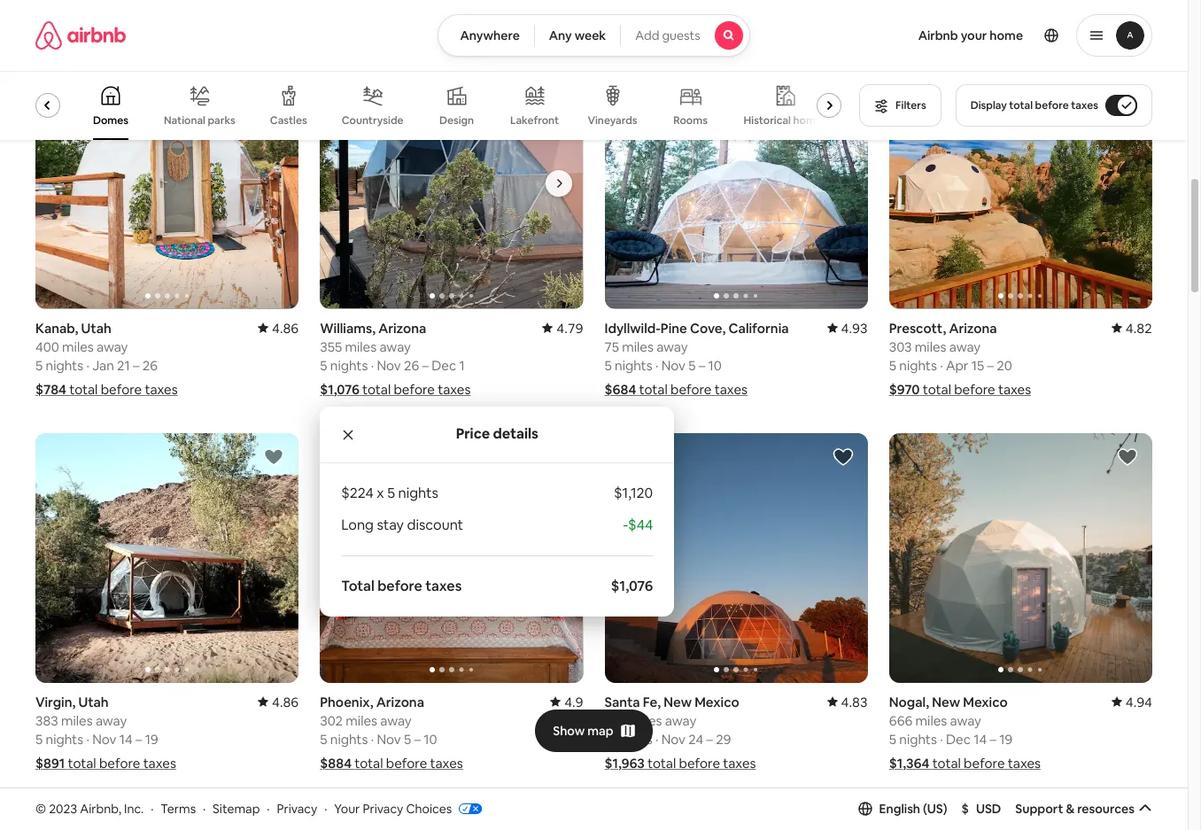 Task type: describe. For each thing, give the bounding box(es) containing it.
virgin,
[[35, 694, 76, 711]]

$1,963
[[605, 755, 645, 772]]

taxes inside price details dialog
[[426, 577, 462, 595]]

nights inside the 'kanab, utah 400 miles away 5 nights · jan 21 – 26 $784 total before taxes'
[[46, 357, 83, 374]]

fe,
[[643, 694, 661, 711]]

1 privacy from the left
[[277, 801, 318, 817]]

10 inside idyllwild-pine cove, california 75 miles away 5 nights · nov 5 – 10 $684 total before taxes
[[709, 357, 722, 374]]

before inside price details dialog
[[378, 577, 423, 595]]

prescott,
[[890, 320, 947, 336]]

nogal, new mexico 666 miles away 5 nights · dec 14 – 19 $1,364 total before taxes
[[890, 694, 1042, 772]]

total inside nogal, new mexico 666 miles away 5 nights · dec 14 – 19 $1,364 total before taxes
[[933, 755, 962, 772]]

26 inside williams, arizona 355 miles away 5 nights · nov 26 – dec 1 $1,076 total before taxes
[[404, 357, 419, 374]]

add to wishlist: williams, arizona image
[[548, 72, 570, 93]]

williams,
[[320, 320, 376, 336]]

2023
[[49, 801, 77, 817]]

5 up your privacy choices link on the left bottom of page
[[404, 731, 412, 748]]

castles
[[270, 113, 307, 128]]

nov for phoenix, arizona 302 miles away 5 nights · nov 5 – 10 $884 total before taxes
[[377, 731, 401, 748]]

kanab,
[[35, 320, 78, 336]]

away inside williams, arizona 355 miles away 5 nights · nov 26 – dec 1 $1,076 total before taxes
[[380, 338, 411, 355]]

before inside the 'kanab, utah 400 miles away 5 nights · jan 21 – 26 $784 total before taxes'
[[101, 381, 142, 398]]

taxes inside button
[[1072, 98, 1099, 113]]

total inside phoenix, arizona 302 miles away 5 nights · nov 5 – 10 $884 total before taxes
[[355, 755, 383, 772]]

total
[[341, 577, 375, 595]]

parks
[[208, 113, 236, 127]]

price details dialog
[[320, 406, 675, 616]]

your
[[334, 801, 360, 817]]

before inside virgin, utah 383 miles away 5 nights · nov 14 – 19 $891 total before taxes
[[99, 755, 140, 772]]

historical
[[744, 113, 792, 127]]

display total before taxes button
[[956, 84, 1153, 127]]

nov for williams, arizona 355 miles away 5 nights · nov 26 – dec 1 $1,076 total before taxes
[[377, 357, 401, 374]]

5 inside nogal, new mexico 666 miles away 5 nights · dec 14 – 19 $1,364 total before taxes
[[890, 731, 897, 748]]

4.83 out of 5 average rating image
[[827, 694, 868, 711]]

· right terms
[[203, 801, 206, 817]]

before inside prescott, arizona 303 miles away 5 nights · apr 15 – 20 $970 total before taxes
[[955, 381, 996, 398]]

cove,
[[690, 320, 726, 336]]

add to wishlist: prescott, arizona image
[[1118, 72, 1139, 93]]

taxes inside williams, arizona 355 miles away 5 nights · nov 26 – dec 1 $1,076 total before taxes
[[438, 381, 471, 398]]

prescott, arizona 303 miles away 5 nights · apr 15 – 20 $970 total before taxes
[[890, 320, 1032, 398]]

before inside button
[[1036, 98, 1070, 113]]

nights inside idyllwild-pine cove, california 75 miles away 5 nights · nov 5 – 10 $684 total before taxes
[[615, 357, 653, 374]]

add to wishlist: idyllwild-pine cove, california image
[[833, 72, 854, 93]]

add to wishlist: virgin, utah image
[[263, 446, 285, 468]]

miles inside santa fe, new mexico 662 miles away 5 nights · nov 24 – 29 $1,963 total before taxes
[[631, 713, 663, 729]]

400
[[35, 338, 59, 355]]

355
[[320, 338, 342, 355]]

· left your at the bottom left
[[325, 801, 327, 817]]

4.79
[[557, 320, 584, 336]]

75
[[605, 338, 620, 355]]

$
[[962, 801, 970, 817]]

privacy link
[[277, 801, 318, 817]]

add
[[636, 27, 660, 43]]

english (us) button
[[858, 801, 948, 817]]

$1,364
[[890, 755, 930, 772]]

taxes inside idyllwild-pine cove, california 75 miles away 5 nights · nov 5 – 10 $684 total before taxes
[[715, 381, 748, 398]]

5 down 302
[[320, 731, 328, 748]]

countryside
[[342, 113, 404, 128]]

long
[[341, 515, 374, 534]]

$891
[[35, 755, 65, 772]]

add to wishlist: phoenix, arizona image
[[548, 446, 570, 468]]

arizona for 302 miles away
[[376, 694, 425, 711]]

miles inside prescott, arizona 303 miles away 5 nights · apr 15 – 20 $970 total before taxes
[[915, 338, 947, 355]]

total inside button
[[1010, 98, 1034, 113]]

stay
[[377, 515, 404, 534]]

15
[[972, 357, 985, 374]]

price
[[456, 425, 490, 443]]

any week
[[549, 27, 606, 43]]

away inside the 'kanab, utah 400 miles away 5 nights · jan 21 – 26 $784 total before taxes'
[[97, 338, 128, 355]]

away inside santa fe, new mexico 662 miles away 5 nights · nov 24 – 29 $1,963 total before taxes
[[666, 713, 697, 729]]

none search field containing anywhere
[[438, 14, 750, 57]]

virgin, utah 383 miles away 5 nights · nov 14 – 19 $891 total before taxes
[[35, 694, 176, 772]]

add to wishlist: kanab, utah image
[[263, 72, 285, 93]]

add guests
[[636, 27, 701, 43]]

· left privacy link
[[267, 801, 270, 817]]

camping
[[10, 113, 56, 128]]

idyllwild-pine cove, california 75 miles away 5 nights · nov 5 – 10 $684 total before taxes
[[605, 320, 789, 398]]

nov for virgin, utah 383 miles away 5 nights · nov 14 – 19 $891 total before taxes
[[92, 731, 117, 748]]

383
[[35, 713, 58, 729]]

phoenix, arizona 302 miles away 5 nights · nov 5 – 10 $884 total before taxes
[[320, 694, 463, 772]]

usd
[[977, 801, 1002, 817]]

dec inside williams, arizona 355 miles away 5 nights · nov 26 – dec 1 $1,076 total before taxes
[[432, 357, 457, 374]]

1
[[460, 357, 465, 374]]

new inside nogal, new mexico 666 miles away 5 nights · dec 14 – 19 $1,364 total before taxes
[[933, 694, 961, 711]]

inc.
[[124, 801, 144, 817]]

support & resources button
[[1016, 801, 1153, 817]]

– inside phoenix, arizona 302 miles away 5 nights · nov 5 – 10 $884 total before taxes
[[414, 731, 421, 748]]

any
[[549, 27, 572, 43]]

your privacy choices
[[334, 801, 452, 817]]

5 inside prescott, arizona 303 miles away 5 nights · apr 15 – 20 $970 total before taxes
[[890, 357, 897, 374]]

nights inside phoenix, arizona 302 miles away 5 nights · nov 5 – 10 $884 total before taxes
[[330, 731, 368, 748]]

24
[[689, 731, 704, 748]]

taxes inside prescott, arizona 303 miles away 5 nights · apr 15 – 20 $970 total before taxes
[[999, 381, 1032, 398]]

williams, arizona 355 miles away 5 nights · nov 26 – dec 1 $1,076 total before taxes
[[320, 320, 471, 398]]

terms · sitemap · privacy ·
[[161, 801, 327, 817]]

taxes inside nogal, new mexico 666 miles away 5 nights · dec 14 – 19 $1,364 total before taxes
[[1009, 755, 1042, 772]]

before inside williams, arizona 355 miles away 5 nights · nov 26 – dec 1 $1,076 total before taxes
[[394, 381, 435, 398]]

$224 x 5 nights
[[341, 484, 439, 502]]

4.86 for virgin, utah 383 miles away 5 nights · nov 14 – 19 $891 total before taxes
[[272, 694, 299, 711]]

total before taxes
[[361, 6, 470, 23]]

santa
[[605, 694, 640, 711]]

4.93 out of 5 average rating image
[[827, 320, 868, 336]]

5 inside price details dialog
[[388, 484, 395, 502]]

· inside phoenix, arizona 302 miles away 5 nights · nov 5 – 10 $884 total before taxes
[[371, 731, 374, 748]]

airbnb,
[[80, 801, 121, 817]]

dec inside nogal, new mexico 666 miles away 5 nights · dec 14 – 19 $1,364 total before taxes
[[947, 731, 971, 748]]

· inside williams, arizona 355 miles away 5 nights · nov 26 – dec 1 $1,076 total before taxes
[[371, 357, 374, 374]]

price details
[[456, 425, 539, 443]]

5 down 'cove,'
[[689, 357, 696, 374]]

14 inside nogal, new mexico 666 miles away 5 nights · dec 14 – 19 $1,364 total before taxes
[[974, 731, 988, 748]]

week
[[575, 27, 606, 43]]

-$44
[[623, 515, 653, 534]]

nights inside nogal, new mexico 666 miles away 5 nights · dec 14 – 19 $1,364 total before taxes
[[900, 731, 938, 748]]

miles inside williams, arizona 355 miles away 5 nights · nov 26 – dec 1 $1,076 total before taxes
[[345, 338, 377, 355]]

4.86 out of 5 average rating image for virgin, utah 383 miles away 5 nights · nov 14 – 19 $891 total before taxes
[[258, 694, 299, 711]]

4.82
[[1126, 320, 1153, 336]]

show map button
[[536, 710, 653, 752]]

show
[[553, 723, 585, 739]]

sitemap
[[213, 801, 260, 817]]

display total before taxes
[[971, 98, 1099, 113]]

4.82 out of 5 average rating image
[[1112, 320, 1153, 336]]

miles inside nogal, new mexico 666 miles away 5 nights · dec 14 – 19 $1,364 total before taxes
[[916, 713, 948, 729]]

(us)
[[924, 801, 948, 817]]

– inside idyllwild-pine cove, california 75 miles away 5 nights · nov 5 – 10 $684 total before taxes
[[699, 357, 706, 374]]

homes
[[794, 113, 828, 127]]

– inside prescott, arizona 303 miles away 5 nights · apr 15 – 20 $970 total before taxes
[[988, 357, 995, 374]]

total inside the 'kanab, utah 400 miles away 5 nights · jan 21 – 26 $784 total before taxes'
[[69, 381, 98, 398]]

total inside williams, arizona 355 miles away 5 nights · nov 26 – dec 1 $1,076 total before taxes
[[363, 381, 391, 398]]

design
[[440, 113, 474, 128]]

– inside the 'kanab, utah 400 miles away 5 nights · jan 21 – 26 $784 total before taxes'
[[133, 357, 140, 374]]

map
[[588, 723, 614, 739]]

total before taxes
[[341, 577, 462, 595]]

support
[[1016, 801, 1064, 817]]

away inside phoenix, arizona 302 miles away 5 nights · nov 5 – 10 $884 total before taxes
[[380, 713, 412, 729]]

total inside virgin, utah 383 miles away 5 nights · nov 14 – 19 $891 total before taxes
[[68, 755, 96, 772]]

nogal,
[[890, 694, 930, 711]]

group containing national parks
[[8, 71, 849, 140]]



Task type: vqa. For each thing, say whether or not it's contained in the screenshot.
nights inside the 'Nogal, New Mexico 666 miles away 5 nights · Dec 14 – 19 $1,364 total before taxes'
yes



Task type: locate. For each thing, give the bounding box(es) containing it.
2 4.86 from the top
[[272, 694, 299, 711]]

0 vertical spatial $1,076
[[320, 381, 360, 398]]

nov
[[377, 357, 401, 374], [662, 357, 686, 374], [92, 731, 117, 748], [377, 731, 401, 748], [662, 731, 686, 748]]

privacy right your at the bottom left
[[363, 801, 404, 817]]

nights down 355
[[330, 357, 368, 374]]

2 mexico from the left
[[964, 694, 1009, 711]]

utah up jan
[[81, 320, 111, 336]]

662
[[605, 713, 628, 729]]

19 inside virgin, utah 383 miles away 5 nights · nov 14 – 19 $891 total before taxes
[[145, 731, 158, 748]]

10 down 'cove,'
[[709, 357, 722, 374]]

taxes inside the 'kanab, utah 400 miles away 5 nights · jan 21 – 26 $784 total before taxes'
[[145, 381, 178, 398]]

nights down 302
[[330, 731, 368, 748]]

taxes inside phoenix, arizona 302 miles away 5 nights · nov 5 – 10 $884 total before taxes
[[430, 755, 463, 772]]

© 2023 airbnb, inc. ·
[[35, 801, 154, 817]]

5 down 75
[[605, 357, 612, 374]]

0 horizontal spatial 14
[[119, 731, 133, 748]]

2 19 from the left
[[1000, 731, 1013, 748]]

choices
[[406, 801, 452, 817]]

add to wishlist: nogal, new mexico image
[[1118, 446, 1139, 468]]

19 inside nogal, new mexico 666 miles away 5 nights · dec 14 – 19 $1,364 total before taxes
[[1000, 731, 1013, 748]]

1 horizontal spatial 19
[[1000, 731, 1013, 748]]

&
[[1067, 801, 1075, 817]]

1 4.86 from the top
[[272, 320, 299, 336]]

· inside nogal, new mexico 666 miles away 5 nights · dec 14 – 19 $1,364 total before taxes
[[941, 731, 944, 748]]

pine
[[661, 320, 688, 336]]

arizona right williams,
[[379, 320, 427, 336]]

5
[[35, 357, 43, 374], [320, 357, 328, 374], [605, 357, 612, 374], [689, 357, 696, 374], [890, 357, 897, 374], [388, 484, 395, 502], [35, 731, 43, 748], [320, 731, 328, 748], [404, 731, 412, 748], [605, 731, 612, 748], [890, 731, 897, 748]]

4.86 left 'phoenix,'
[[272, 694, 299, 711]]

miles down kanab,
[[62, 338, 94, 355]]

miles inside idyllwild-pine cove, california 75 miles away 5 nights · nov 5 – 10 $684 total before taxes
[[622, 338, 654, 355]]

· right inc.
[[151, 801, 154, 817]]

5 right the x
[[388, 484, 395, 502]]

0 vertical spatial 4.86
[[272, 320, 299, 336]]

nights down 666
[[900, 731, 938, 748]]

·
[[86, 357, 89, 374], [371, 357, 374, 374], [656, 357, 659, 374], [941, 357, 944, 374], [86, 731, 89, 748], [371, 731, 374, 748], [656, 731, 659, 748], [941, 731, 944, 748], [151, 801, 154, 817], [203, 801, 206, 817], [267, 801, 270, 817], [325, 801, 327, 817]]

nights inside price details dialog
[[398, 484, 439, 502]]

1 4.86 out of 5 average rating image from the top
[[258, 320, 299, 336]]

· inside virgin, utah 383 miles away 5 nights · nov 14 – 19 $891 total before taxes
[[86, 731, 89, 748]]

apr
[[947, 357, 969, 374]]

anywhere button
[[438, 14, 535, 57]]

4.93
[[842, 320, 868, 336]]

english
[[880, 801, 921, 817]]

· inside santa fe, new mexico 662 miles away 5 nights · nov 24 – 29 $1,963 total before taxes
[[656, 731, 659, 748]]

new
[[664, 694, 692, 711], [933, 694, 961, 711]]

– up usd on the bottom of page
[[990, 731, 997, 748]]

nights inside santa fe, new mexico 662 miles away 5 nights · nov 24 – 29 $1,963 total before taxes
[[615, 731, 653, 748]]

0 vertical spatial 10
[[709, 357, 722, 374]]

before inside nogal, new mexico 666 miles away 5 nights · dec 14 – 19 $1,364 total before taxes
[[964, 755, 1006, 772]]

– inside virgin, utah 383 miles away 5 nights · nov 14 – 19 $891 total before taxes
[[136, 731, 142, 748]]

arizona up 15
[[950, 320, 998, 336]]

$1,940
[[605, 6, 646, 23]]

dec left 1
[[432, 357, 457, 374]]

miles inside phoenix, arizona 302 miles away 5 nights · nov 5 – 10 $884 total before taxes
[[346, 713, 378, 729]]

1 26 from the left
[[143, 357, 158, 374]]

away right 355
[[380, 338, 411, 355]]

nov down pine
[[662, 357, 686, 374]]

utah inside virgin, utah 383 miles away 5 nights · nov 14 – 19 $891 total before taxes
[[78, 694, 109, 711]]

taxes inside virgin, utah 383 miles away 5 nights · nov 14 – 19 $891 total before taxes
[[143, 755, 176, 772]]

1 19 from the left
[[145, 731, 158, 748]]

away right 666
[[951, 713, 982, 729]]

5 inside the 'kanab, utah 400 miles away 5 nights · jan 21 – 26 $784 total before taxes'
[[35, 357, 43, 374]]

any week button
[[534, 14, 622, 57]]

5 down 662
[[605, 731, 612, 748]]

miles down the idyllwild-
[[622, 338, 654, 355]]

– down 'cove,'
[[699, 357, 706, 374]]

– up inc.
[[136, 731, 142, 748]]

4.86 for kanab, utah 400 miles away 5 nights · jan 21 – 26 $784 total before taxes
[[272, 320, 299, 336]]

0 horizontal spatial dec
[[432, 357, 457, 374]]

mexico inside santa fe, new mexico 662 miles away 5 nights · nov 24 – 29 $1,963 total before taxes
[[695, 694, 740, 711]]

5 down 666
[[890, 731, 897, 748]]

historical homes
[[744, 113, 828, 127]]

2 privacy from the left
[[363, 801, 404, 817]]

away inside prescott, arizona 303 miles away 5 nights · apr 15 – 20 $970 total before taxes
[[950, 338, 981, 355]]

5 down '383'
[[35, 731, 43, 748]]

14 up the $ usd
[[974, 731, 988, 748]]

lakefront
[[511, 113, 559, 128]]

nov left 1
[[377, 357, 401, 374]]

utah right virgin,
[[78, 694, 109, 711]]

nights up $684
[[615, 357, 653, 374]]

4.86 out of 5 average rating image
[[258, 320, 299, 336], [258, 694, 299, 711]]

0 vertical spatial 4.86 out of 5 average rating image
[[258, 320, 299, 336]]

1 vertical spatial dec
[[947, 731, 971, 748]]

4.94 out of 5 average rating image
[[1112, 694, 1153, 711]]

26 left 1
[[404, 357, 419, 374]]

1 horizontal spatial mexico
[[964, 694, 1009, 711]]

sitemap link
[[213, 801, 260, 817]]

arizona for 303 miles away
[[950, 320, 998, 336]]

– right 15
[[988, 357, 995, 374]]

2 26 from the left
[[404, 357, 419, 374]]

before
[[100, 6, 142, 23], [393, 6, 434, 23], [680, 6, 721, 23], [1036, 98, 1070, 113], [101, 381, 142, 398], [394, 381, 435, 398], [671, 381, 712, 398], [955, 381, 996, 398], [378, 577, 423, 595], [99, 755, 140, 772], [386, 755, 427, 772], [679, 755, 721, 772], [964, 755, 1006, 772]]

anywhere
[[460, 27, 520, 43]]

4.86 out of 5 average rating image for kanab, utah 400 miles away 5 nights · jan 21 – 26 $784 total before taxes
[[258, 320, 299, 336]]

away inside idyllwild-pine cove, california 75 miles away 5 nights · nov 5 – 10 $684 total before taxes
[[657, 338, 688, 355]]

away up apr
[[950, 338, 981, 355]]

26 inside the 'kanab, utah 400 miles away 5 nights · jan 21 – 26 $784 total before taxes'
[[143, 357, 158, 374]]

1 14 from the left
[[119, 731, 133, 748]]

– right 24 on the right
[[707, 731, 714, 748]]

arizona right 'phoenix,'
[[376, 694, 425, 711]]

5 inside virgin, utah 383 miles away 5 nights · nov 14 – 19 $891 total before taxes
[[35, 731, 43, 748]]

19
[[145, 731, 158, 748], [1000, 731, 1013, 748]]

0 horizontal spatial 26
[[143, 357, 158, 374]]

santa fe, new mexico 662 miles away 5 nights · nov 24 – 29 $1,963 total before taxes
[[605, 694, 757, 772]]

– inside williams, arizona 355 miles away 5 nights · nov 26 – dec 1 $1,076 total before taxes
[[422, 357, 429, 374]]

0 horizontal spatial new
[[664, 694, 692, 711]]

-
[[623, 515, 629, 534]]

0 horizontal spatial mexico
[[695, 694, 740, 711]]

nights down 400 in the left top of the page
[[46, 357, 83, 374]]

vineyards
[[588, 113, 638, 128]]

profile element
[[772, 0, 1153, 71]]

before inside phoenix, arizona 302 miles away 5 nights · nov 5 – 10 $884 total before taxes
[[386, 755, 427, 772]]

– up choices
[[414, 731, 421, 748]]

0 vertical spatial dec
[[432, 357, 457, 374]]

support & resources
[[1016, 801, 1135, 817]]

1 vertical spatial utah
[[78, 694, 109, 711]]

resources
[[1078, 801, 1135, 817]]

before inside santa fe, new mexico 662 miles away 5 nights · nov 24 – 29 $1,963 total before taxes
[[679, 755, 721, 772]]

details
[[493, 425, 539, 443]]

utah for virgin, utah
[[78, 694, 109, 711]]

terms
[[161, 801, 196, 817]]

· inside idyllwild-pine cove, california 75 miles away 5 nights · nov 5 – 10 $684 total before taxes
[[656, 357, 659, 374]]

total inside idyllwild-pine cove, california 75 miles away 5 nights · nov 5 – 10 $684 total before taxes
[[640, 381, 668, 398]]

$884
[[320, 755, 352, 772]]

None search field
[[438, 14, 750, 57]]

idyllwild-
[[605, 320, 661, 336]]

1 horizontal spatial 14
[[974, 731, 988, 748]]

arizona inside prescott, arizona 303 miles away 5 nights · apr 15 – 20 $970 total before taxes
[[950, 320, 998, 336]]

nights inside prescott, arizona 303 miles away 5 nights · apr 15 – 20 $970 total before taxes
[[900, 357, 938, 374]]

group
[[35, 59, 299, 309], [320, 59, 584, 309], [605, 59, 868, 309], [890, 59, 1153, 309], [8, 71, 849, 140], [35, 433, 299, 683], [320, 433, 847, 683], [605, 433, 868, 683], [890, 433, 1153, 683], [35, 807, 299, 831], [320, 807, 584, 831], [605, 807, 868, 831], [890, 807, 1153, 831]]

1 mexico from the left
[[695, 694, 740, 711]]

· up © 2023 airbnb, inc. · on the bottom left of the page
[[86, 731, 89, 748]]

1 vertical spatial 4.86 out of 5 average rating image
[[258, 694, 299, 711]]

terms link
[[161, 801, 196, 817]]

nights
[[46, 357, 83, 374], [330, 357, 368, 374], [615, 357, 653, 374], [900, 357, 938, 374], [398, 484, 439, 502], [46, 731, 83, 748], [330, 731, 368, 748], [615, 731, 653, 748], [900, 731, 938, 748]]

nov up airbnb,
[[92, 731, 117, 748]]

1 horizontal spatial 26
[[404, 357, 419, 374]]

303
[[890, 338, 913, 355]]

10 up choices
[[424, 731, 438, 748]]

1 vertical spatial $1,076
[[611, 577, 653, 595]]

add to wishlist: santa fe, new mexico image
[[833, 446, 854, 468]]

– inside santa fe, new mexico 662 miles away 5 nights · nov 24 – 29 $1,963 total before taxes
[[707, 731, 714, 748]]

arizona for 355 miles away
[[379, 320, 427, 336]]

· inside prescott, arizona 303 miles away 5 nights · apr 15 – 20 $970 total before taxes
[[941, 357, 944, 374]]

add guests button
[[621, 14, 750, 57]]

14
[[119, 731, 133, 748], [974, 731, 988, 748]]

california
[[729, 320, 789, 336]]

taxes
[[145, 6, 178, 23], [437, 6, 470, 23], [724, 6, 757, 23], [1072, 98, 1099, 113], [145, 381, 178, 398], [438, 381, 471, 398], [715, 381, 748, 398], [999, 381, 1032, 398], [426, 577, 462, 595], [143, 755, 176, 772], [430, 755, 463, 772], [724, 755, 757, 772], [1009, 755, 1042, 772]]

0 horizontal spatial $1,076
[[320, 381, 360, 398]]

nov inside williams, arizona 355 miles away 5 nights · nov 26 – dec 1 $1,076 total before taxes
[[377, 357, 401, 374]]

$1,076 down 355
[[320, 381, 360, 398]]

1 horizontal spatial dec
[[947, 731, 971, 748]]

· left jan
[[86, 357, 89, 374]]

long stay discount
[[341, 515, 464, 534]]

$1,076 inside price details dialog
[[611, 577, 653, 595]]

$970
[[890, 381, 921, 398]]

· inside the 'kanab, utah 400 miles away 5 nights · jan 21 – 26 $784 total before taxes'
[[86, 357, 89, 374]]

· left apr
[[941, 357, 944, 374]]

national parks
[[164, 113, 236, 127]]

0 horizontal spatial privacy
[[277, 801, 318, 817]]

4.9
[[565, 694, 584, 711]]

away inside virgin, utah 383 miles away 5 nights · nov 14 – 19 $891 total before taxes
[[96, 713, 127, 729]]

0 horizontal spatial 10
[[424, 731, 438, 748]]

2 4.86 out of 5 average rating image from the top
[[258, 694, 299, 711]]

· down 'phoenix,'
[[371, 731, 374, 748]]

– inside nogal, new mexico 666 miles away 5 nights · dec 14 – 19 $1,364 total before taxes
[[990, 731, 997, 748]]

4.9 out of 5 average rating image
[[551, 694, 584, 711]]

$1,076 down -$44
[[611, 577, 653, 595]]

before inside idyllwild-pine cove, california 75 miles away 5 nights · nov 5 – 10 $684 total before taxes
[[671, 381, 712, 398]]

rooms
[[674, 113, 708, 128]]

away right 302
[[380, 713, 412, 729]]

10 inside phoenix, arizona 302 miles away 5 nights · nov 5 – 10 $884 total before taxes
[[424, 731, 438, 748]]

20
[[997, 357, 1013, 374]]

your privacy choices link
[[334, 801, 482, 818]]

· down williams,
[[371, 357, 374, 374]]

privacy left your at the bottom left
[[277, 801, 318, 817]]

5 down 355
[[320, 357, 328, 374]]

miles down nogal,
[[916, 713, 948, 729]]

kanab, utah 400 miles away 5 nights · jan 21 – 26 $784 total before taxes
[[35, 320, 178, 398]]

away inside nogal, new mexico 666 miles away 5 nights · dec 14 – 19 $1,364 total before taxes
[[951, 713, 982, 729]]

nov up your privacy choices on the bottom left of the page
[[377, 731, 401, 748]]

utah for kanab, utah
[[81, 320, 111, 336]]

$44
[[629, 515, 653, 534]]

total before taxes button
[[320, 6, 470, 23]]

4.86 out of 5 average rating image left 'phoenix,'
[[258, 694, 299, 711]]

arizona inside williams, arizona 355 miles away 5 nights · nov 26 – dec 1 $1,076 total before taxes
[[379, 320, 427, 336]]

1 horizontal spatial 10
[[709, 357, 722, 374]]

· up (us) in the bottom right of the page
[[941, 731, 944, 748]]

mexico right nogal,
[[964, 694, 1009, 711]]

nights down 303
[[900, 357, 938, 374]]

nov inside virgin, utah 383 miles away 5 nights · nov 14 – 19 $891 total before taxes
[[92, 731, 117, 748]]

26 right 21
[[143, 357, 158, 374]]

5 down 303
[[890, 357, 897, 374]]

$1,076 inside williams, arizona 355 miles away 5 nights · nov 26 – dec 1 $1,076 total before taxes
[[320, 381, 360, 398]]

4.86 out of 5 average rating image left williams,
[[258, 320, 299, 336]]

mexico up 29
[[695, 694, 740, 711]]

guests
[[663, 27, 701, 43]]

4.86 left williams,
[[272, 320, 299, 336]]

1 horizontal spatial privacy
[[363, 801, 404, 817]]

5 down 400 in the left top of the page
[[35, 357, 43, 374]]

2 14 from the left
[[974, 731, 988, 748]]

5 inside williams, arizona 355 miles away 5 nights · nov 26 – dec 1 $1,076 total before taxes
[[320, 357, 328, 374]]

miles inside virgin, utah 383 miles away 5 nights · nov 14 – 19 $891 total before taxes
[[61, 713, 93, 729]]

total inside santa fe, new mexico 662 miles away 5 nights · nov 24 – 29 $1,963 total before taxes
[[648, 755, 677, 772]]

4.79 out of 5 average rating image
[[543, 320, 584, 336]]

dec up $
[[947, 731, 971, 748]]

nov inside santa fe, new mexico 662 miles away 5 nights · nov 24 – 29 $1,963 total before taxes
[[662, 731, 686, 748]]

miles down 'phoenix,'
[[346, 713, 378, 729]]

$784
[[35, 381, 66, 398]]

new inside santa fe, new mexico 662 miles away 5 nights · nov 24 – 29 $1,963 total before taxes
[[664, 694, 692, 711]]

utah
[[81, 320, 111, 336], [78, 694, 109, 711]]

taxes inside santa fe, new mexico 662 miles away 5 nights · nov 24 – 29 $1,963 total before taxes
[[724, 755, 757, 772]]

miles down virgin,
[[61, 713, 93, 729]]

· down 'fe,'
[[656, 731, 659, 748]]

arizona inside phoenix, arizona 302 miles away 5 nights · nov 5 – 10 $884 total before taxes
[[376, 694, 425, 711]]

302
[[320, 713, 343, 729]]

mexico inside nogal, new mexico 666 miles away 5 nights · dec 14 – 19 $1,364 total before taxes
[[964, 694, 1009, 711]]

$953 total before taxes
[[35, 6, 178, 23]]

14 up inc.
[[119, 731, 133, 748]]

nov inside phoenix, arizona 302 miles away 5 nights · nov 5 – 10 $884 total before taxes
[[377, 731, 401, 748]]

4.86
[[272, 320, 299, 336], [272, 694, 299, 711]]

4.94
[[1126, 694, 1153, 711]]

$1,940 total before taxes
[[605, 6, 757, 23]]

miles down 'fe,'
[[631, 713, 663, 729]]

nov inside idyllwild-pine cove, california 75 miles away 5 nights · nov 5 – 10 $684 total before taxes
[[662, 357, 686, 374]]

nov left 24 on the right
[[662, 731, 686, 748]]

away up 24 on the right
[[666, 713, 697, 729]]

– right 21
[[133, 357, 140, 374]]

$684
[[605, 381, 637, 398]]

display
[[971, 98, 1008, 113]]

new right 'fe,'
[[664, 694, 692, 711]]

nights down '383'
[[46, 731, 83, 748]]

nights up long stay discount
[[398, 484, 439, 502]]

666
[[890, 713, 913, 729]]

nights inside virgin, utah 383 miles away 5 nights · nov 14 – 19 $891 total before taxes
[[46, 731, 83, 748]]

0 horizontal spatial 19
[[145, 731, 158, 748]]

away down pine
[[657, 338, 688, 355]]

miles down williams,
[[345, 338, 377, 355]]

2 new from the left
[[933, 694, 961, 711]]

away up jan
[[97, 338, 128, 355]]

miles
[[62, 338, 94, 355], [345, 338, 377, 355], [622, 338, 654, 355], [915, 338, 947, 355], [61, 713, 93, 729], [346, 713, 378, 729], [631, 713, 663, 729], [916, 713, 948, 729]]

total inside prescott, arizona 303 miles away 5 nights · apr 15 – 20 $970 total before taxes
[[923, 381, 952, 398]]

miles down prescott,
[[915, 338, 947, 355]]

x
[[377, 484, 384, 502]]

– left 1
[[422, 357, 429, 374]]

nights up $1,963
[[615, 731, 653, 748]]

$1,076
[[320, 381, 360, 398], [611, 577, 653, 595]]

1 horizontal spatial new
[[933, 694, 961, 711]]

1 horizontal spatial $1,076
[[611, 577, 653, 595]]

29
[[716, 731, 732, 748]]

0 vertical spatial utah
[[81, 320, 111, 336]]

national
[[164, 113, 206, 127]]

nights inside williams, arizona 355 miles away 5 nights · nov 26 – dec 1 $1,076 total before taxes
[[330, 357, 368, 374]]

1 vertical spatial 4.86
[[272, 694, 299, 711]]

privacy
[[277, 801, 318, 817], [363, 801, 404, 817]]

1 new from the left
[[664, 694, 692, 711]]

1 vertical spatial 10
[[424, 731, 438, 748]]

utah inside the 'kanab, utah 400 miles away 5 nights · jan 21 – 26 $784 total before taxes'
[[81, 320, 111, 336]]

5 inside santa fe, new mexico 662 miles away 5 nights · nov 24 – 29 $1,963 total before taxes
[[605, 731, 612, 748]]

new right nogal,
[[933, 694, 961, 711]]

away right '383'
[[96, 713, 127, 729]]

26
[[143, 357, 158, 374], [404, 357, 419, 374]]

· down the idyllwild-
[[656, 357, 659, 374]]

phoenix,
[[320, 694, 374, 711]]

14 inside virgin, utah 383 miles away 5 nights · nov 14 – 19 $891 total before taxes
[[119, 731, 133, 748]]

miles inside the 'kanab, utah 400 miles away 5 nights · jan 21 – 26 $784 total before taxes'
[[62, 338, 94, 355]]



